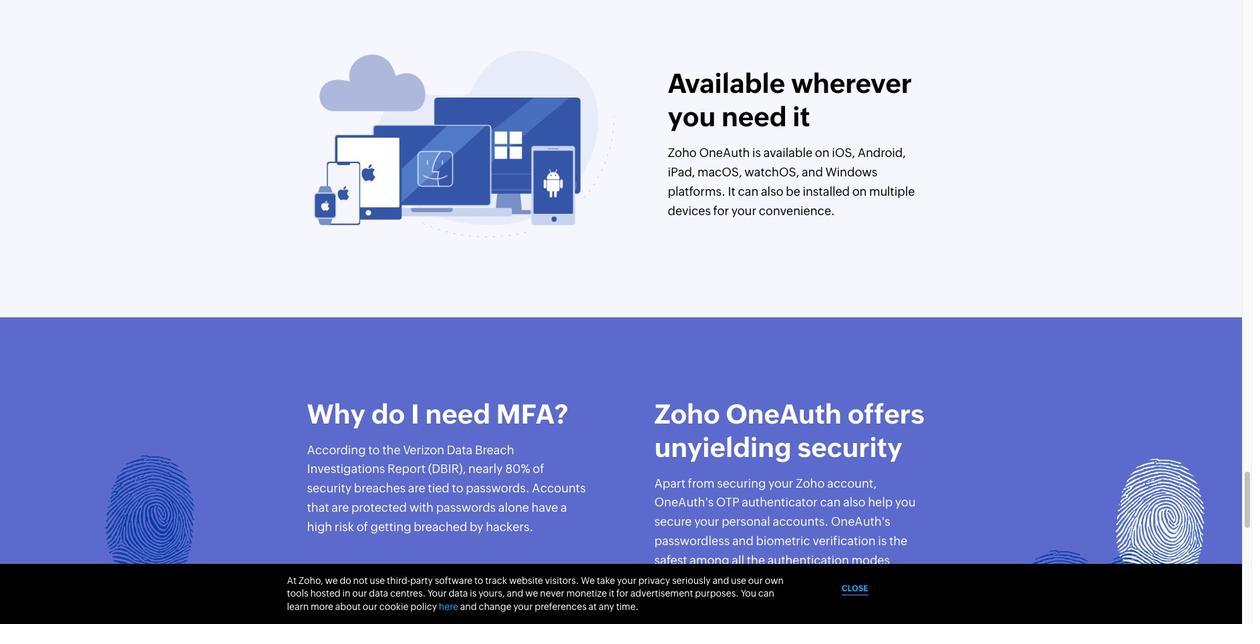 Task type: vqa. For each thing, say whether or not it's contained in the screenshot.
"monetize"
yes



Task type: describe. For each thing, give the bounding box(es) containing it.
wherever
[[791, 68, 913, 99]]

learn
[[287, 602, 309, 612]]

protected
[[352, 501, 407, 515]]

a
[[561, 501, 567, 515]]

authentication
[[768, 553, 849, 567]]

1 vertical spatial on
[[853, 184, 867, 198]]

it inside at zoho, we do not use third-party software to track website visitors. we take your privacy seriously and use our own tools hosted in our data centres. your data is yours, and we never monetize it for advertisement purposes. you can learn more about our cookie policy
[[609, 589, 615, 599]]

0 vertical spatial to
[[369, 443, 380, 457]]

convenience.
[[759, 204, 835, 218]]

close
[[842, 584, 869, 593]]

(dbir),
[[428, 462, 466, 476]]

your inside zoho oneauth is available on ios, android, ipad, macos, watchos, and windows platforms. it can also be installed on multiple devices for your convenience.
[[732, 204, 757, 218]]

available
[[668, 68, 786, 99]]

devices
[[668, 204, 711, 218]]

it inside available wherever you need it
[[793, 102, 811, 133]]

third-
[[387, 575, 410, 586]]

at
[[589, 602, 597, 612]]

android,
[[858, 146, 906, 160]]

party
[[410, 575, 433, 586]]

and inside zoho oneauth is available on ios, android, ipad, macos, watchos, and windows platforms. it can also be installed on multiple devices for your convenience.
[[802, 165, 823, 179]]

otp
[[716, 496, 740, 510]]

breach
[[475, 443, 514, 457]]

0 horizontal spatial we
[[325, 575, 338, 586]]

securing
[[717, 476, 766, 490]]

never
[[540, 589, 565, 599]]

take
[[597, 575, 615, 586]]

hackers.
[[486, 520, 534, 534]]

ipad,
[[668, 165, 695, 179]]

accounts.
[[773, 515, 829, 529]]

2 data from the left
[[449, 589, 468, 599]]

biometric
[[756, 534, 811, 548]]

for inside at zoho, we do not use third-party software to track website visitors. we take your privacy seriously and use our own tools hosted in our data centres. your data is yours, and we never monetize it for advertisement purposes. you can learn more about our cookie policy
[[617, 589, 629, 599]]

nearly
[[469, 462, 503, 476]]

1 use from the left
[[370, 575, 385, 586]]

have
[[532, 501, 558, 515]]

passwords
[[436, 501, 496, 515]]

cookie
[[380, 602, 409, 612]]

about
[[335, 602, 361, 612]]

track
[[485, 575, 507, 586]]

more
[[311, 602, 334, 612]]

account,
[[828, 476, 877, 490]]

80%
[[505, 462, 531, 476]]

privacy
[[639, 575, 671, 586]]

verizon
[[403, 443, 445, 457]]

getting
[[371, 520, 411, 534]]

visitors.
[[545, 575, 579, 586]]

need for it
[[722, 102, 787, 133]]

here
[[439, 602, 458, 612]]

available inside apart from securing your zoho account, oneauth's otp authenticator can also help you secure your personal accounts. oneauth's passwordless and biometric verification is the safest among all the authentication modes available on the market.
[[655, 573, 704, 587]]

0 horizontal spatial of
[[357, 520, 368, 534]]

at
[[287, 575, 297, 586]]

advertisement
[[631, 589, 693, 599]]

according
[[307, 443, 366, 457]]

data
[[447, 443, 473, 457]]

help
[[868, 496, 893, 510]]

and down "website"
[[507, 589, 524, 599]]

here link
[[439, 602, 458, 612]]

that
[[307, 501, 329, 515]]

yours,
[[479, 589, 505, 599]]

0 vertical spatial on
[[815, 146, 830, 160]]

installed
[[803, 184, 850, 198]]

monetize
[[567, 589, 607, 599]]

risk
[[335, 520, 354, 534]]

available inside zoho oneauth is available on ios, android, ipad, macos, watchos, and windows platforms. it can also be installed on multiple devices for your convenience.
[[764, 146, 813, 160]]

here and change your preferences at any time.
[[439, 602, 639, 612]]

i
[[411, 399, 420, 430]]

your
[[428, 589, 447, 599]]

passwords.
[[466, 481, 530, 495]]

why
[[307, 399, 366, 430]]

and up purposes.
[[713, 575, 729, 586]]

alone
[[499, 501, 529, 515]]

do inside at zoho, we do not use third-party software to track website visitors. we take your privacy seriously and use our own tools hosted in our data centres. your data is yours, and we never monetize it for advertisement purposes. you can learn more about our cookie policy
[[340, 575, 351, 586]]

zoho inside apart from securing your zoho account, oneauth's otp authenticator can also help you secure your personal accounts. oneauth's passwordless and biometric verification is the safest among all the authentication modes available on the market.
[[796, 476, 825, 490]]

secure
[[655, 515, 692, 529]]

it
[[728, 184, 736, 198]]

1 horizontal spatial to
[[452, 481, 464, 495]]

in
[[343, 589, 351, 599]]

verification
[[813, 534, 876, 548]]

your up passwordless
[[695, 515, 720, 529]]

authenticator
[[742, 496, 818, 510]]

according to the verizon data breach investigations report (dbir), nearly 80% of security breaches are tied to passwords. accounts that are protected with passwords alone have a high risk of getting breached by hackers.
[[307, 443, 586, 534]]

by
[[470, 520, 484, 534]]

also inside zoho oneauth is available on ios, android, ipad, macos, watchos, and windows platforms. it can also be installed on multiple devices for your convenience.
[[761, 184, 784, 198]]

ios,
[[832, 146, 856, 160]]

0 vertical spatial our
[[749, 575, 763, 586]]

all
[[732, 553, 745, 567]]

be
[[786, 184, 801, 198]]

zoho for zoho oneauth is available on ios, android, ipad, macos, watchos, and windows platforms. it can also be installed on multiple devices for your convenience.
[[668, 146, 697, 160]]

multiple
[[870, 184, 915, 198]]

hosted
[[310, 589, 341, 599]]

and inside apart from securing your zoho account, oneauth's otp authenticator can also help you secure your personal accounts. oneauth's passwordless and biometric verification is the safest among all the authentication modes available on the market.
[[733, 534, 754, 548]]

1 vertical spatial our
[[352, 589, 367, 599]]

personal
[[722, 515, 771, 529]]

passwordless
[[655, 534, 730, 548]]

tools
[[287, 589, 309, 599]]



Task type: locate. For each thing, give the bounding box(es) containing it.
our down the "not"
[[352, 589, 367, 599]]

0 vertical spatial zoho
[[668, 146, 697, 160]]

1 data from the left
[[369, 589, 388, 599]]

tied
[[428, 481, 450, 495]]

breaches
[[354, 481, 406, 495]]

of right risk
[[357, 520, 368, 534]]

2 vertical spatial on
[[706, 573, 721, 587]]

can inside at zoho, we do not use third-party software to track website visitors. we take your privacy seriously and use our own tools hosted in our data centres. your data is yours, and we never monetize it for advertisement purposes. you can learn more about our cookie policy
[[759, 589, 775, 599]]

oneauth inside zoho oneauth is available on ios, android, ipad, macos, watchos, and windows platforms. it can also be installed on multiple devices for your convenience.
[[699, 146, 750, 160]]

zoho,
[[299, 575, 323, 586]]

1 vertical spatial do
[[340, 575, 351, 586]]

0 vertical spatial is
[[753, 146, 761, 160]]

the down all
[[723, 573, 742, 587]]

apart from securing your zoho account, oneauth's otp authenticator can also help you secure your personal accounts. oneauth's passwordless and biometric verification is the safest among all the authentication modes available on the market.
[[655, 476, 916, 587]]

is inside at zoho, we do not use third-party software to track website visitors. we take your privacy seriously and use our own tools hosted in our data centres. your data is yours, and we never monetize it for advertisement purposes. you can learn more about our cookie policy
[[470, 589, 477, 599]]

available wherever you need it image
[[314, 51, 615, 237]]

investigations
[[307, 462, 385, 476]]

zoho up unyielding
[[655, 399, 720, 430]]

also inside apart from securing your zoho account, oneauth's otp authenticator can also help you secure your personal accounts. oneauth's passwordless and biometric verification is the safest among all the authentication modes available on the market.
[[844, 496, 866, 510]]

1 horizontal spatial security
[[798, 432, 903, 463]]

0 horizontal spatial it
[[609, 589, 615, 599]]

0 vertical spatial you
[[668, 102, 716, 133]]

the inside according to the verizon data breach investigations report (dbir), nearly 80% of security breaches are tied to passwords. accounts that are protected with passwords alone have a high risk of getting breached by hackers.
[[382, 443, 401, 457]]

website
[[509, 575, 543, 586]]

1 vertical spatial security
[[307, 481, 352, 495]]

of right 80%
[[533, 462, 545, 476]]

our right about on the left
[[363, 602, 378, 612]]

it up any
[[609, 589, 615, 599]]

use right the "not"
[[370, 575, 385, 586]]

1 horizontal spatial on
[[815, 146, 830, 160]]

why do i need mfa?
[[307, 399, 569, 430]]

0 horizontal spatial do
[[340, 575, 351, 586]]

1 horizontal spatial also
[[844, 496, 866, 510]]

1 vertical spatial oneauth
[[726, 399, 842, 430]]

are up risk
[[332, 501, 349, 515]]

1 vertical spatial it
[[609, 589, 615, 599]]

zoho inside zoho oneauth is available on ios, android, ipad, macos, watchos, and windows platforms. it can also be installed on multiple devices for your convenience.
[[668, 146, 697, 160]]

0 horizontal spatial need
[[425, 399, 491, 430]]

need down the available
[[722, 102, 787, 133]]

can right it
[[738, 184, 759, 198]]

our
[[749, 575, 763, 586], [352, 589, 367, 599], [363, 602, 378, 612]]

do left i
[[371, 399, 405, 430]]

2 vertical spatial is
[[470, 589, 477, 599]]

change
[[479, 602, 512, 612]]

zoho oneauth offers unyielding security
[[655, 399, 925, 463]]

oneauth
[[699, 146, 750, 160], [726, 399, 842, 430]]

0 vertical spatial oneauth's
[[655, 496, 714, 510]]

the right all
[[747, 553, 765, 567]]

accounts
[[532, 481, 586, 495]]

at zoho, we do not use third-party software to track website visitors. we take your privacy seriously and use our own tools hosted in our data centres. your data is yours, and we never monetize it for advertisement purposes. you can learn more about our cookie policy
[[287, 575, 784, 612]]

need inside available wherever you need it
[[722, 102, 787, 133]]

1 vertical spatial to
[[452, 481, 464, 495]]

to left track
[[475, 575, 484, 586]]

is up watchos, at the right top of page
[[753, 146, 761, 160]]

on up purposes.
[[706, 573, 721, 587]]

you
[[741, 589, 757, 599]]

1 horizontal spatial for
[[714, 204, 729, 218]]

for up time.
[[617, 589, 629, 599]]

0 horizontal spatial is
[[470, 589, 477, 599]]

1 horizontal spatial is
[[753, 146, 761, 160]]

is left yours,
[[470, 589, 477, 599]]

you down the available
[[668, 102, 716, 133]]

0 horizontal spatial data
[[369, 589, 388, 599]]

0 horizontal spatial oneauth's
[[655, 496, 714, 510]]

2 vertical spatial our
[[363, 602, 378, 612]]

available down safest
[[655, 573, 704, 587]]

0 horizontal spatial also
[[761, 184, 784, 198]]

1 vertical spatial are
[[332, 501, 349, 515]]

to inside at zoho, we do not use third-party software to track website visitors. we take your privacy seriously and use our own tools hosted in our data centres. your data is yours, and we never monetize it for advertisement purposes. you can learn more about our cookie policy
[[475, 575, 484, 586]]

can inside zoho oneauth is available on ios, android, ipad, macos, watchos, and windows platforms. it can also be installed on multiple devices for your convenience.
[[738, 184, 759, 198]]

on down windows
[[853, 184, 867, 198]]

1 horizontal spatial use
[[731, 575, 747, 586]]

we down "website"
[[526, 589, 538, 599]]

you right help
[[896, 496, 916, 510]]

1 horizontal spatial you
[[896, 496, 916, 510]]

1 horizontal spatial available
[[764, 146, 813, 160]]

macos,
[[698, 165, 742, 179]]

platforms.
[[668, 184, 726, 198]]

your down "website"
[[514, 602, 533, 612]]

security inside according to the verizon data breach investigations report (dbir), nearly 80% of security breaches are tied to passwords. accounts that are protected with passwords alone have a high risk of getting breached by hackers.
[[307, 481, 352, 495]]

1 horizontal spatial oneauth's
[[831, 515, 891, 529]]

your up authenticator
[[769, 476, 794, 490]]

data up cookie
[[369, 589, 388, 599]]

is inside apart from securing your zoho account, oneauth's otp authenticator can also help you secure your personal accounts. oneauth's passwordless and biometric verification is the safest among all the authentication modes available on the market.
[[878, 534, 887, 548]]

1 horizontal spatial we
[[526, 589, 538, 599]]

2 vertical spatial to
[[475, 575, 484, 586]]

the
[[382, 443, 401, 457], [890, 534, 908, 548], [747, 553, 765, 567], [723, 573, 742, 587]]

time.
[[616, 602, 639, 612]]

can inside apart from securing your zoho account, oneauth's otp authenticator can also help you secure your personal accounts. oneauth's passwordless and biometric verification is the safest among all the authentication modes available on the market.
[[820, 496, 841, 510]]

any
[[599, 602, 615, 612]]

own
[[765, 575, 784, 586]]

report
[[388, 462, 426, 476]]

0 vertical spatial also
[[761, 184, 784, 198]]

apart
[[655, 476, 686, 490]]

preferences
[[535, 602, 587, 612]]

oneauth for unyielding
[[726, 399, 842, 430]]

0 vertical spatial security
[[798, 432, 903, 463]]

use
[[370, 575, 385, 586], [731, 575, 747, 586]]

0 vertical spatial available
[[764, 146, 813, 160]]

1 vertical spatial we
[[526, 589, 538, 599]]

1 vertical spatial oneauth's
[[831, 515, 891, 529]]

is
[[753, 146, 761, 160], [878, 534, 887, 548], [470, 589, 477, 599]]

available wherever you need it
[[668, 68, 913, 133]]

0 horizontal spatial available
[[655, 573, 704, 587]]

watchos,
[[745, 165, 800, 179]]

need up data
[[425, 399, 491, 430]]

0 vertical spatial for
[[714, 204, 729, 218]]

market.
[[744, 573, 787, 587]]

security up that
[[307, 481, 352, 495]]

1 horizontal spatial are
[[408, 481, 426, 495]]

1 vertical spatial zoho
[[655, 399, 720, 430]]

on left ios,
[[815, 146, 830, 160]]

2 horizontal spatial on
[[853, 184, 867, 198]]

0 horizontal spatial on
[[706, 573, 721, 587]]

seriously
[[672, 575, 711, 586]]

0 horizontal spatial use
[[370, 575, 385, 586]]

for down it
[[714, 204, 729, 218]]

1 horizontal spatial need
[[722, 102, 787, 133]]

we
[[581, 575, 595, 586]]

2 use from the left
[[731, 575, 747, 586]]

zoho for zoho oneauth offers unyielding security
[[655, 399, 720, 430]]

1 vertical spatial available
[[655, 573, 704, 587]]

do up in
[[340, 575, 351, 586]]

are up the with at the left bottom
[[408, 481, 426, 495]]

oneauth's up verification
[[831, 515, 891, 529]]

offers
[[848, 399, 925, 430]]

on inside apart from securing your zoho account, oneauth's otp authenticator can also help you secure your personal accounts. oneauth's passwordless and biometric verification is the safest among all the authentication modes available on the market.
[[706, 573, 721, 587]]

policy
[[411, 602, 437, 612]]

0 vertical spatial it
[[793, 102, 811, 133]]

you
[[668, 102, 716, 133], [896, 496, 916, 510]]

oneauth for available
[[699, 146, 750, 160]]

and up installed
[[802, 165, 823, 179]]

you inside apart from securing your zoho account, oneauth's otp authenticator can also help you secure your personal accounts. oneauth's passwordless and biometric verification is the safest among all the authentication modes available on the market.
[[896, 496, 916, 510]]

1 horizontal spatial it
[[793, 102, 811, 133]]

oneauth inside "zoho oneauth offers unyielding security"
[[726, 399, 842, 430]]

is inside zoho oneauth is available on ios, android, ipad, macos, watchos, and windows platforms. it can also be installed on multiple devices for your convenience.
[[753, 146, 761, 160]]

0 vertical spatial oneauth
[[699, 146, 750, 160]]

zoho oneauth is available on ios, android, ipad, macos, watchos, and windows platforms. it can also be installed on multiple devices for your convenience.
[[668, 146, 915, 218]]

0 horizontal spatial for
[[617, 589, 629, 599]]

it down wherever
[[793, 102, 811, 133]]

2 vertical spatial zoho
[[796, 476, 825, 490]]

high
[[307, 520, 332, 534]]

available up watchos, at the right top of page
[[764, 146, 813, 160]]

oneauth's up secure
[[655, 496, 714, 510]]

zoho
[[668, 146, 697, 160], [655, 399, 720, 430], [796, 476, 825, 490]]

0 horizontal spatial are
[[332, 501, 349, 515]]

mfa?
[[497, 399, 569, 430]]

for inside zoho oneauth is available on ios, android, ipad, macos, watchos, and windows platforms. it can also be installed on multiple devices for your convenience.
[[714, 204, 729, 218]]

breached
[[414, 520, 467, 534]]

your inside at zoho, we do not use third-party software to track website visitors. we take your privacy seriously and use our own tools hosted in our data centres. your data is yours, and we never monetize it for advertisement purposes. you can learn more about our cookie policy
[[617, 575, 637, 586]]

you inside available wherever you need it
[[668, 102, 716, 133]]

your down it
[[732, 204, 757, 218]]

also down watchos, at the right top of page
[[761, 184, 784, 198]]

also
[[761, 184, 784, 198], [844, 496, 866, 510]]

1 vertical spatial need
[[425, 399, 491, 430]]

need for mfa?
[[425, 399, 491, 430]]

unyielding
[[655, 432, 792, 463]]

2 vertical spatial can
[[759, 589, 775, 599]]

from
[[688, 476, 715, 490]]

fingerprint image
[[105, 455, 195, 584], [1115, 459, 1205, 587], [1014, 550, 1104, 624], [1093, 550, 1183, 624]]

is up the "modes"
[[878, 534, 887, 548]]

centres.
[[390, 589, 426, 599]]

safest
[[655, 553, 688, 567]]

1 vertical spatial of
[[357, 520, 368, 534]]

on
[[815, 146, 830, 160], [853, 184, 867, 198], [706, 573, 721, 587]]

zoho up authenticator
[[796, 476, 825, 490]]

0 vertical spatial do
[[371, 399, 405, 430]]

1 vertical spatial can
[[820, 496, 841, 510]]

0 horizontal spatial you
[[668, 102, 716, 133]]

it
[[793, 102, 811, 133], [609, 589, 615, 599]]

1 vertical spatial is
[[878, 534, 887, 548]]

security inside "zoho oneauth offers unyielding security"
[[798, 432, 903, 463]]

0 vertical spatial we
[[325, 575, 338, 586]]

0 horizontal spatial to
[[369, 443, 380, 457]]

windows
[[826, 165, 878, 179]]

oneauth's
[[655, 496, 714, 510], [831, 515, 891, 529]]

1 vertical spatial you
[[896, 496, 916, 510]]

to up 'investigations'
[[369, 443, 380, 457]]

1 horizontal spatial data
[[449, 589, 468, 599]]

to
[[369, 443, 380, 457], [452, 481, 464, 495], [475, 575, 484, 586]]

to right the "tied"
[[452, 481, 464, 495]]

1 vertical spatial for
[[617, 589, 629, 599]]

and down personal
[[733, 534, 754, 548]]

1 vertical spatial also
[[844, 496, 866, 510]]

purposes.
[[695, 589, 739, 599]]

0 vertical spatial can
[[738, 184, 759, 198]]

2 horizontal spatial to
[[475, 575, 484, 586]]

modes
[[852, 553, 890, 567]]

0 horizontal spatial security
[[307, 481, 352, 495]]

with
[[410, 501, 434, 515]]

software
[[435, 575, 473, 586]]

data down software
[[449, 589, 468, 599]]

your
[[732, 204, 757, 218], [769, 476, 794, 490], [695, 515, 720, 529], [617, 575, 637, 586], [514, 602, 533, 612]]

2 horizontal spatial is
[[878, 534, 887, 548]]

0 vertical spatial need
[[722, 102, 787, 133]]

the up the "modes"
[[890, 534, 908, 548]]

and
[[802, 165, 823, 179], [733, 534, 754, 548], [713, 575, 729, 586], [507, 589, 524, 599], [460, 602, 477, 612]]

among
[[690, 553, 730, 567]]

are
[[408, 481, 426, 495], [332, 501, 349, 515]]

can down market.
[[759, 589, 775, 599]]

zoho up ipad,
[[668, 146, 697, 160]]

0 vertical spatial are
[[408, 481, 426, 495]]

zoho inside "zoho oneauth offers unyielding security"
[[655, 399, 720, 430]]

also down account,
[[844, 496, 866, 510]]

we up hosted
[[325, 575, 338, 586]]

we
[[325, 575, 338, 586], [526, 589, 538, 599]]

use up you in the bottom of the page
[[731, 575, 747, 586]]

security
[[798, 432, 903, 463], [307, 481, 352, 495]]

not
[[353, 575, 368, 586]]

our up you in the bottom of the page
[[749, 575, 763, 586]]

can
[[738, 184, 759, 198], [820, 496, 841, 510], [759, 589, 775, 599]]

and right here
[[460, 602, 477, 612]]

0 vertical spatial of
[[533, 462, 545, 476]]

1 horizontal spatial of
[[533, 462, 545, 476]]

security up account,
[[798, 432, 903, 463]]

the up report
[[382, 443, 401, 457]]

your right take
[[617, 575, 637, 586]]

1 horizontal spatial do
[[371, 399, 405, 430]]

can down account,
[[820, 496, 841, 510]]



